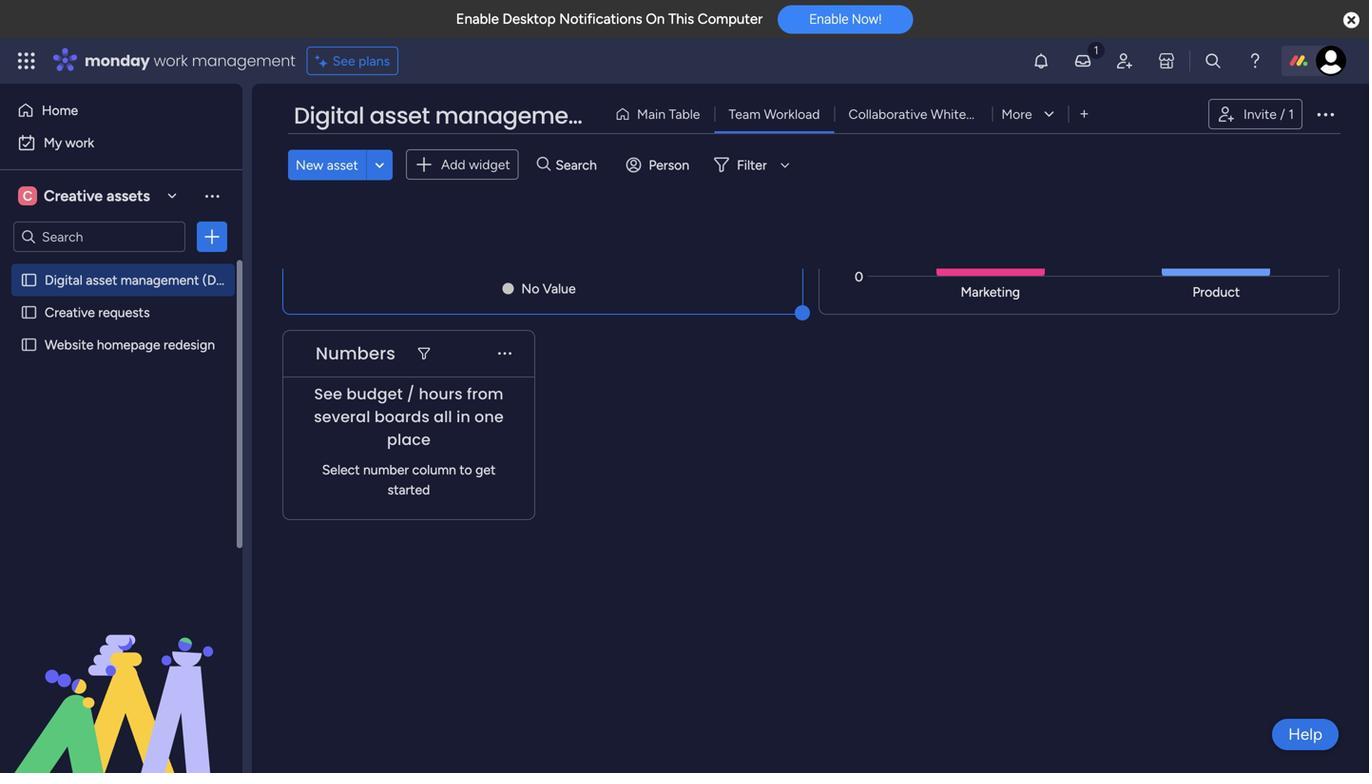 Task type: vqa. For each thing, say whether or not it's contained in the screenshot.
top management
yes



Task type: locate. For each thing, give the bounding box(es) containing it.
digital asset management (dam) up the add widget
[[294, 100, 669, 132]]

1 horizontal spatial asset
[[327, 157, 358, 173]]

0 vertical spatial asset
[[370, 100, 430, 132]]

1 vertical spatial see
[[314, 383, 343, 405]]

work right the my on the left of the page
[[65, 135, 94, 151]]

1 vertical spatial work
[[65, 135, 94, 151]]

work
[[154, 50, 188, 71], [65, 135, 94, 151]]

lottie animation image
[[0, 581, 243, 773]]

1 image
[[1088, 39, 1105, 60]]

option
[[0, 263, 243, 267]]

new
[[296, 157, 324, 173]]

1 vertical spatial options image
[[203, 227, 222, 246]]

management inside list box
[[121, 272, 199, 288]]

arrow down image
[[774, 153, 797, 176]]

asset up angle down icon
[[370, 100, 430, 132]]

all
[[434, 406, 453, 428]]

digital asset management (dam) inside field
[[294, 100, 669, 132]]

enable
[[456, 10, 499, 28], [810, 11, 849, 27]]

0 vertical spatial digital asset management (dam)
[[294, 100, 669, 132]]

0 vertical spatial options image
[[1315, 103, 1338, 126]]

creative right c
[[44, 187, 103, 205]]

help button
[[1273, 719, 1339, 751]]

(dam) left table
[[596, 100, 669, 132]]

main
[[637, 106, 666, 122]]

person
[[649, 157, 690, 173]]

invite / 1 button
[[1209, 99, 1303, 129]]

no
[[522, 281, 540, 297]]

work inside my work option
[[65, 135, 94, 151]]

0 horizontal spatial asset
[[86, 272, 117, 288]]

1 vertical spatial creative
[[45, 304, 95, 321]]

new asset button
[[288, 150, 366, 180]]

home option
[[11, 95, 231, 126]]

on
[[646, 10, 665, 28]]

creative inside workspace selection element
[[44, 187, 103, 205]]

options image right 1
[[1315, 103, 1338, 126]]

1 horizontal spatial (dam)
[[596, 100, 669, 132]]

1 public board image from the top
[[20, 271, 38, 289]]

creative for creative requests
[[45, 304, 95, 321]]

0 vertical spatial work
[[154, 50, 188, 71]]

2 horizontal spatial asset
[[370, 100, 430, 132]]

see for see plans
[[333, 53, 355, 69]]

0 horizontal spatial digital
[[45, 272, 83, 288]]

digital inside field
[[294, 100, 364, 132]]

public board image down public board image
[[20, 336, 38, 354]]

0 horizontal spatial enable
[[456, 10, 499, 28]]

/ inside invite / 1 button
[[1281, 106, 1286, 122]]

management inside field
[[435, 100, 591, 132]]

Numbers field
[[311, 342, 400, 366]]

(dam)
[[596, 100, 669, 132], [202, 272, 241, 288]]

1 enable from the left
[[456, 10, 499, 28]]

enable now! button
[[778, 5, 914, 34]]

/
[[1281, 106, 1286, 122], [407, 383, 415, 405]]

main table button
[[608, 99, 715, 129]]

filter
[[737, 157, 767, 173]]

0 vertical spatial digital
[[294, 100, 364, 132]]

public board image up public board image
[[20, 271, 38, 289]]

options image
[[1315, 103, 1338, 126], [203, 227, 222, 246]]

1 horizontal spatial options image
[[1315, 103, 1338, 126]]

digital
[[294, 100, 364, 132], [45, 272, 83, 288]]

0 vertical spatial creative
[[44, 187, 103, 205]]

filter button
[[707, 150, 797, 180]]

hours
[[419, 383, 463, 405]]

1 horizontal spatial /
[[1281, 106, 1286, 122]]

to
[[460, 462, 473, 478]]

2 vertical spatial management
[[121, 272, 199, 288]]

/ up boards
[[407, 383, 415, 405]]

1 vertical spatial public board image
[[20, 336, 38, 354]]

enable for enable now!
[[810, 11, 849, 27]]

0 horizontal spatial /
[[407, 383, 415, 405]]

workspace selection element
[[18, 185, 153, 207]]

team workload
[[729, 106, 821, 122]]

person button
[[619, 150, 701, 180]]

help image
[[1246, 51, 1265, 70]]

plans
[[359, 53, 390, 69]]

2 public board image from the top
[[20, 336, 38, 354]]

website homepage redesign
[[45, 337, 215, 353]]

collaborative
[[849, 106, 928, 122]]

digital inside list box
[[45, 272, 83, 288]]

/ left 1
[[1281, 106, 1286, 122]]

see left plans
[[333, 53, 355, 69]]

workspace image
[[18, 186, 37, 206]]

2 enable from the left
[[810, 11, 849, 27]]

list box
[[0, 260, 243, 618]]

enable left now!
[[810, 11, 849, 27]]

add
[[441, 156, 466, 173]]

work right the monday at top
[[154, 50, 188, 71]]

in
[[457, 406, 471, 428]]

see plans
[[333, 53, 390, 69]]

1 vertical spatial management
[[435, 100, 591, 132]]

widget
[[469, 156, 511, 173]]

0 horizontal spatial digital asset management (dam)
[[45, 272, 241, 288]]

creative up website in the top of the page
[[45, 304, 95, 321]]

add widget button
[[406, 149, 519, 180]]

Digital asset management (DAM) field
[[289, 100, 669, 132]]

1 vertical spatial digital
[[45, 272, 83, 288]]

management
[[192, 50, 296, 71], [435, 100, 591, 132], [121, 272, 199, 288]]

1 horizontal spatial work
[[154, 50, 188, 71]]

see for see budget / hours from several boards all in one place
[[314, 383, 343, 405]]

1 vertical spatial asset
[[327, 157, 358, 173]]

c
[[23, 188, 32, 204]]

0 horizontal spatial work
[[65, 135, 94, 151]]

my work link
[[11, 127, 231, 158]]

home
[[42, 102, 78, 118]]

enable inside button
[[810, 11, 849, 27]]

digital up "new asset" button
[[294, 100, 364, 132]]

see up "several"
[[314, 383, 343, 405]]

1 vertical spatial /
[[407, 383, 415, 405]]

redesign
[[164, 337, 215, 353]]

public board image
[[20, 271, 38, 289], [20, 336, 38, 354]]

0 vertical spatial (dam)
[[596, 100, 669, 132]]

1 horizontal spatial digital asset management (dam)
[[294, 100, 669, 132]]

0 horizontal spatial (dam)
[[202, 272, 241, 288]]

1 horizontal spatial enable
[[810, 11, 849, 27]]

asset inside field
[[370, 100, 430, 132]]

help
[[1289, 725, 1323, 744]]

invite
[[1244, 106, 1278, 122]]

asset
[[370, 100, 430, 132], [327, 157, 358, 173], [86, 272, 117, 288]]

column
[[412, 462, 457, 478]]

invite members image
[[1116, 51, 1135, 70]]

public board image for website homepage redesign
[[20, 336, 38, 354]]

0 vertical spatial /
[[1281, 106, 1286, 122]]

1 horizontal spatial digital
[[294, 100, 364, 132]]

asset inside list box
[[86, 272, 117, 288]]

2 vertical spatial asset
[[86, 272, 117, 288]]

0 vertical spatial public board image
[[20, 271, 38, 289]]

digital up creative requests
[[45, 272, 83, 288]]

update feed image
[[1074, 51, 1093, 70]]

asset up creative requests
[[86, 272, 117, 288]]

computer
[[698, 10, 763, 28]]

options image down workspace options image
[[203, 227, 222, 246]]

see
[[333, 53, 355, 69], [314, 383, 343, 405]]

digital asset management (dam)
[[294, 100, 669, 132], [45, 272, 241, 288]]

see inside button
[[333, 53, 355, 69]]

0 vertical spatial see
[[333, 53, 355, 69]]

asset right the new
[[327, 157, 358, 173]]

creative assets
[[44, 187, 150, 205]]

see inside see budget / hours from several boards all in one place
[[314, 383, 343, 405]]

more button
[[993, 99, 1069, 129]]

workspace options image
[[203, 186, 222, 205]]

(dam) up redesign
[[202, 272, 241, 288]]

collaborative whiteboard button
[[835, 99, 1001, 129]]

creative
[[44, 187, 103, 205], [45, 304, 95, 321]]

collaborative whiteboard
[[849, 106, 1001, 122]]

enable left desktop
[[456, 10, 499, 28]]

digital asset management (dam) up the requests
[[45, 272, 241, 288]]



Task type: describe. For each thing, give the bounding box(es) containing it.
monday marketplace image
[[1158, 51, 1177, 70]]

Search field
[[551, 151, 608, 178]]

asset inside button
[[327, 157, 358, 173]]

several
[[314, 406, 371, 428]]

assets
[[107, 187, 150, 205]]

see plans button
[[307, 47, 399, 75]]

number
[[363, 462, 409, 478]]

enable for enable desktop notifications on this computer
[[456, 10, 499, 28]]

requests
[[98, 304, 150, 321]]

1 vertical spatial (dam)
[[202, 272, 241, 288]]

my work option
[[11, 127, 231, 158]]

0 horizontal spatial options image
[[203, 227, 222, 246]]

select product image
[[17, 51, 36, 70]]

dapulse close image
[[1344, 11, 1360, 30]]

(dam) inside field
[[596, 100, 669, 132]]

one
[[475, 406, 504, 428]]

search everything image
[[1204, 51, 1223, 70]]

no value
[[522, 281, 576, 297]]

lottie animation element
[[0, 581, 243, 773]]

add widget
[[441, 156, 511, 173]]

this
[[669, 10, 695, 28]]

creative requests
[[45, 304, 150, 321]]

work for monday
[[154, 50, 188, 71]]

0 vertical spatial management
[[192, 50, 296, 71]]

main table
[[637, 106, 701, 122]]

select number column to get started
[[322, 462, 496, 498]]

enable now!
[[810, 11, 882, 27]]

now!
[[852, 11, 882, 27]]

get
[[476, 462, 496, 478]]

my
[[44, 135, 62, 151]]

website
[[45, 337, 94, 353]]

public board image
[[20, 303, 38, 322]]

homepage
[[97, 337, 160, 353]]

public board image for digital asset management (dam)
[[20, 271, 38, 289]]

desktop
[[503, 10, 556, 28]]

value
[[543, 281, 576, 297]]

budget
[[347, 383, 403, 405]]

Search in workspace field
[[40, 226, 159, 248]]

from
[[467, 383, 504, 405]]

boards
[[375, 406, 430, 428]]

work for my
[[65, 135, 94, 151]]

select
[[322, 462, 360, 478]]

v2 search image
[[537, 154, 551, 176]]

1
[[1289, 106, 1295, 122]]

started
[[388, 482, 430, 498]]

team
[[729, 106, 761, 122]]

john smith image
[[1317, 46, 1347, 76]]

creative for creative assets
[[44, 187, 103, 205]]

angle down image
[[375, 158, 384, 172]]

my work
[[44, 135, 94, 151]]

new asset
[[296, 157, 358, 173]]

monday
[[85, 50, 150, 71]]

team workload button
[[715, 99, 835, 129]]

monday work management
[[85, 50, 296, 71]]

see budget / hours from several boards all in one place
[[314, 383, 504, 450]]

add view image
[[1081, 107, 1089, 121]]

notifications
[[560, 10, 643, 28]]

numbers
[[316, 342, 396, 366]]

home link
[[11, 95, 231, 126]]

list box containing digital asset management (dam)
[[0, 260, 243, 618]]

1 vertical spatial digital asset management (dam)
[[45, 272, 241, 288]]

enable desktop notifications on this computer
[[456, 10, 763, 28]]

workload
[[764, 106, 821, 122]]

more
[[1002, 106, 1033, 122]]

place
[[387, 429, 431, 450]]

/ inside see budget / hours from several boards all in one place
[[407, 383, 415, 405]]

more dots image
[[499, 347, 512, 361]]

invite / 1
[[1244, 106, 1295, 122]]

notifications image
[[1032, 51, 1051, 70]]

whiteboard
[[931, 106, 1001, 122]]

table
[[669, 106, 701, 122]]



